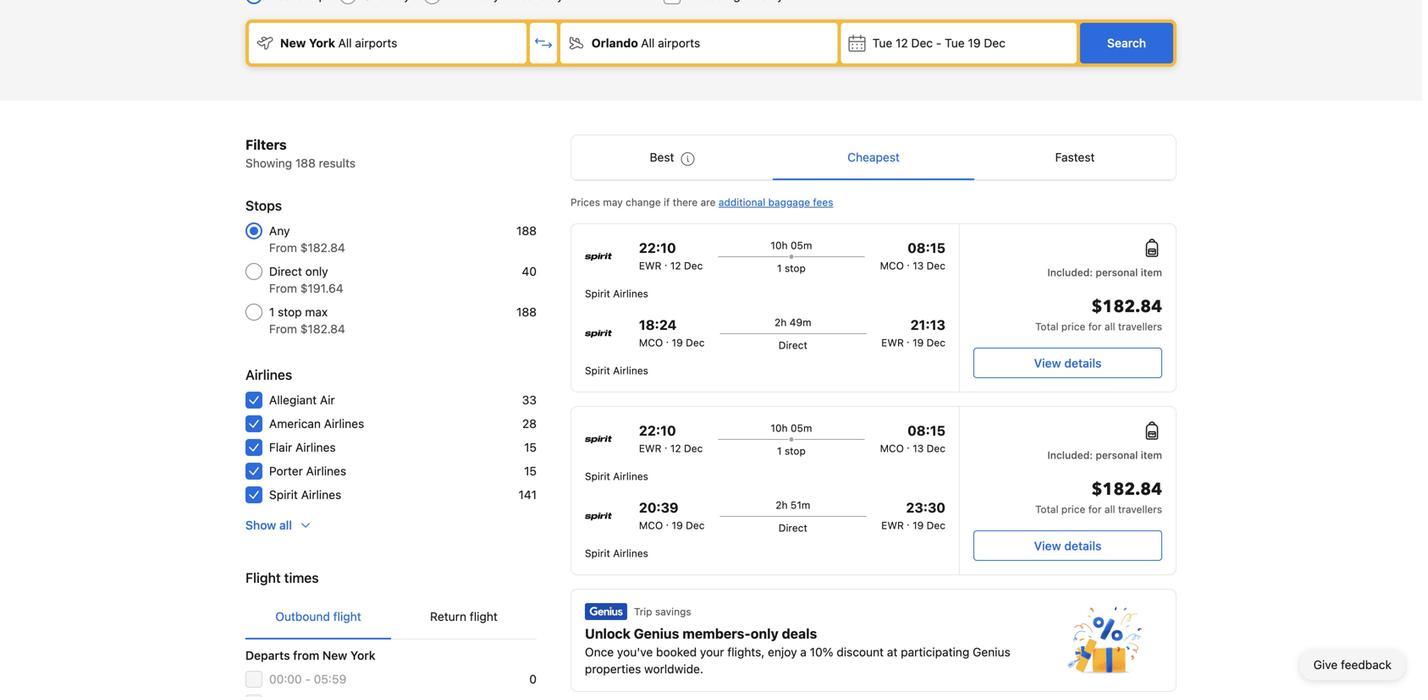 Task type: describe. For each thing, give the bounding box(es) containing it.
are
[[701, 196, 716, 208]]

28
[[523, 417, 537, 431]]

2 tue from the left
[[945, 36, 965, 50]]

showing
[[246, 156, 292, 170]]

all for 23:30
[[1105, 504, 1116, 516]]

08:15 mco . 13 dec for 23:30
[[880, 423, 946, 455]]

flights,
[[728, 646, 765, 660]]

new york all airports
[[280, 36, 398, 50]]

airlines down air
[[324, 417, 364, 431]]

total for 21:13
[[1036, 321, 1059, 333]]

0 vertical spatial york
[[309, 36, 335, 50]]

give feedback button
[[1301, 650, 1406, 681]]

may
[[603, 196, 623, 208]]

departs from new york
[[246, 649, 376, 663]]

give feedback
[[1314, 659, 1392, 672]]

all for 21:13
[[1105, 321, 1116, 333]]

participating
[[901, 646, 970, 660]]

21:13 ewr . 19 dec
[[882, 317, 946, 349]]

included: personal item for 23:30
[[1048, 450, 1163, 462]]

tue 12 dec - tue 19 dec button
[[842, 23, 1077, 64]]

departs
[[246, 649, 290, 663]]

orlando
[[592, 36, 639, 50]]

times
[[284, 570, 319, 587]]

spirit airlines up '18:24'
[[585, 288, 649, 300]]

23:30 ewr . 19 dec
[[882, 500, 946, 532]]

33
[[522, 393, 537, 407]]

for for 21:13
[[1089, 321, 1102, 333]]

outbound flight
[[275, 610, 361, 624]]

direct for 20:39
[[779, 523, 808, 534]]

additional baggage fees link
[[719, 196, 834, 208]]

1 tue from the left
[[873, 36, 893, 50]]

dec inside 21:13 ewr . 19 dec
[[927, 337, 946, 349]]

deals
[[782, 626, 818, 642]]

personal for 23:30
[[1096, 450, 1139, 462]]

from inside any from $182.84
[[269, 241, 297, 255]]

05:59
[[314, 673, 347, 687]]

00:00
[[269, 673, 302, 687]]

49m
[[790, 317, 812, 329]]

unlock genius members-only deals once you've booked your flights, enjoy a 10% discount at participating genius properties worldwide.
[[585, 626, 1011, 677]]

13 for 23:30
[[913, 443, 924, 455]]

flight for return flight
[[470, 610, 498, 624]]

1 airports from the left
[[355, 36, 398, 50]]

spirit airlines up 20:39
[[585, 471, 649, 483]]

allegiant air
[[269, 393, 335, 407]]

10h 05m for 18:24
[[771, 240, 813, 252]]

from
[[293, 649, 320, 663]]

10h for 18:24
[[771, 240, 788, 252]]

return flight button
[[391, 595, 537, 639]]

price for 23:30
[[1062, 504, 1086, 516]]

orlando all airports
[[592, 36, 701, 50]]

show
[[246, 519, 276, 533]]

20:39 mco . 19 dec
[[639, 500, 705, 532]]

best
[[650, 150, 675, 164]]

outbound flight button
[[246, 595, 391, 639]]

$182.84 total price for all travellers for 21:13
[[1036, 296, 1163, 333]]

mco up 21:13 ewr . 19 dec
[[880, 260, 904, 272]]

only inside direct only from $191.64
[[306, 265, 328, 279]]

1 vertical spatial -
[[305, 673, 311, 687]]

188 inside filters showing 188 results
[[296, 156, 316, 170]]

porter airlines
[[269, 465, 347, 479]]

for for 23:30
[[1089, 504, 1102, 516]]

23:30
[[907, 500, 946, 516]]

airlines up '18:24'
[[613, 288, 649, 300]]

ewr inside 23:30 ewr . 19 dec
[[882, 520, 904, 532]]

search button
[[1081, 23, 1174, 64]]

15 for porter airlines
[[524, 465, 537, 479]]

$191.64
[[300, 282, 344, 296]]

13 for 21:13
[[913, 260, 924, 272]]

tab list for prices may change if there are
[[572, 136, 1176, 181]]

american airlines
[[269, 417, 364, 431]]

20:39
[[639, 500, 679, 516]]

air
[[320, 393, 335, 407]]

direct for 18:24
[[779, 340, 808, 351]]

spirit airlines down porter airlines
[[269, 488, 342, 502]]

0 vertical spatial genius
[[634, 626, 680, 642]]

188 for any from $182.84
[[517, 224, 537, 238]]

40
[[522, 265, 537, 279]]

prices may change if there are additional baggage fees
[[571, 196, 834, 208]]

fastest button
[[975, 136, 1176, 180]]

best button
[[572, 136, 773, 180]]

feedback
[[1342, 659, 1392, 672]]

allegiant
[[269, 393, 317, 407]]

2h for 18:24
[[775, 317, 787, 329]]

flight times
[[246, 570, 319, 587]]

19 for 20:39
[[672, 520, 683, 532]]

airlines up 20:39
[[613, 471, 649, 483]]

change
[[626, 196, 661, 208]]

flair
[[269, 441, 292, 455]]

view details button for 21:13
[[974, 348, 1163, 379]]

airlines down 20:39
[[613, 548, 649, 560]]

- inside popup button
[[937, 36, 942, 50]]

21:13
[[911, 317, 946, 333]]

if
[[664, 196, 670, 208]]

1 horizontal spatial york
[[351, 649, 376, 663]]

0
[[530, 673, 537, 687]]

airlines down '18:24'
[[613, 365, 649, 377]]

view for 21:13
[[1035, 357, 1062, 371]]

1 stop for 18:24
[[778, 263, 806, 274]]

2 airports from the left
[[658, 36, 701, 50]]

stop for 18:24
[[785, 263, 806, 274]]

$182.84 inside any from $182.84
[[300, 241, 345, 255]]

properties
[[585, 663, 641, 677]]

you've
[[617, 646, 653, 660]]

10%
[[810, 646, 834, 660]]

1 all from the left
[[338, 36, 352, 50]]

additional
[[719, 196, 766, 208]]

view details button for 23:30
[[974, 531, 1163, 562]]

price for 21:13
[[1062, 321, 1086, 333]]

mco inside "18:24 mco . 19 dec"
[[639, 337, 663, 349]]

51m
[[791, 500, 811, 512]]

at
[[887, 646, 898, 660]]

fastest
[[1056, 150, 1095, 164]]

show all button
[[239, 511, 319, 541]]

worldwide.
[[645, 663, 704, 677]]

once
[[585, 646, 614, 660]]

00:00 - 05:59
[[269, 673, 347, 687]]

view for 23:30
[[1035, 540, 1062, 553]]

18:24
[[639, 317, 677, 333]]

cheapest
[[848, 150, 900, 164]]

item for 23:30
[[1141, 450, 1163, 462]]

direct only from $191.64
[[269, 265, 344, 296]]

$182.84 total price for all travellers for 23:30
[[1036, 479, 1163, 516]]

2h for 20:39
[[776, 500, 788, 512]]

08:15 for 21:13
[[908, 240, 946, 256]]

any from $182.84
[[269, 224, 345, 255]]

12 for 20:39
[[671, 443, 681, 455]]



Task type: locate. For each thing, give the bounding box(es) containing it.
2 view details from the top
[[1035, 540, 1102, 553]]

15 up 141
[[524, 465, 537, 479]]

mco down 20:39
[[639, 520, 663, 532]]

1 vertical spatial direct
[[779, 340, 808, 351]]

22:10 up 20:39
[[639, 423, 676, 439]]

porter
[[269, 465, 303, 479]]

1 08:15 mco . 13 dec from the top
[[880, 240, 946, 272]]

0 vertical spatial stop
[[785, 263, 806, 274]]

1 13 from the top
[[913, 260, 924, 272]]

total for 23:30
[[1036, 504, 1059, 516]]

1 vertical spatial 05m
[[791, 423, 813, 434]]

$182.84 total price for all travellers
[[1036, 296, 1163, 333], [1036, 479, 1163, 516]]

members-
[[683, 626, 751, 642]]

$182.84
[[300, 241, 345, 255], [1092, 296, 1163, 319], [300, 322, 345, 336], [1092, 479, 1163, 502]]

flight inside button
[[333, 610, 361, 624]]

0 vertical spatial tab list
[[572, 136, 1176, 181]]

1 vertical spatial included: personal item
[[1048, 450, 1163, 462]]

. inside 23:30 ewr . 19 dec
[[907, 517, 910, 529]]

from left '$191.64'
[[269, 282, 297, 296]]

1 08:15 from the top
[[908, 240, 946, 256]]

stop left max
[[278, 305, 302, 319]]

2 travellers from the top
[[1119, 504, 1163, 516]]

2 vertical spatial 1
[[778, 446, 782, 457]]

0 vertical spatial included:
[[1048, 267, 1094, 279]]

0 vertical spatial only
[[306, 265, 328, 279]]

0 horizontal spatial new
[[280, 36, 306, 50]]

0 vertical spatial 2h
[[775, 317, 787, 329]]

1 included: personal item from the top
[[1048, 267, 1163, 279]]

give
[[1314, 659, 1338, 672]]

trip
[[634, 606, 653, 618]]

19 inside 20:39 mco . 19 dec
[[672, 520, 683, 532]]

1 vertical spatial personal
[[1096, 450, 1139, 462]]

1 left max
[[269, 305, 275, 319]]

search
[[1108, 36, 1147, 50]]

direct down 2h 49m
[[779, 340, 808, 351]]

0 vertical spatial total
[[1036, 321, 1059, 333]]

0 vertical spatial 08:15
[[908, 240, 946, 256]]

direct inside direct only from $191.64
[[269, 265, 302, 279]]

stop for 20:39
[[785, 446, 806, 457]]

flight inside "button"
[[470, 610, 498, 624]]

. inside 21:13 ewr . 19 dec
[[907, 334, 910, 346]]

genius down "trip savings" on the bottom of the page
[[634, 626, 680, 642]]

22:10 for 20:39
[[639, 423, 676, 439]]

1 item from the top
[[1141, 267, 1163, 279]]

airlines up allegiant on the bottom of the page
[[246, 367, 292, 383]]

all
[[1105, 321, 1116, 333], [1105, 504, 1116, 516], [279, 519, 292, 533]]

0 vertical spatial 15
[[524, 441, 537, 455]]

2 22:10 ewr . 12 dec from the top
[[639, 423, 703, 455]]

1 vertical spatial 22:10 ewr . 12 dec
[[639, 423, 703, 455]]

0 vertical spatial price
[[1062, 321, 1086, 333]]

2h 51m
[[776, 500, 811, 512]]

08:15 for 23:30
[[908, 423, 946, 439]]

discount
[[837, 646, 884, 660]]

tue 12 dec - tue 19 dec
[[873, 36, 1006, 50]]

22:10 ewr . 12 dec down if
[[639, 240, 703, 272]]

1 $182.84 total price for all travellers from the top
[[1036, 296, 1163, 333]]

22:10 ewr . 12 dec for 20:39
[[639, 423, 703, 455]]

direct down any from $182.84
[[269, 265, 302, 279]]

0 vertical spatial view details button
[[974, 348, 1163, 379]]

1 details from the top
[[1065, 357, 1102, 371]]

188
[[296, 156, 316, 170], [517, 224, 537, 238], [517, 305, 537, 319]]

19 inside 23:30 ewr . 19 dec
[[913, 520, 924, 532]]

cheapest button
[[773, 136, 975, 180]]

1 15 from the top
[[524, 441, 537, 455]]

0 horizontal spatial tab list
[[246, 595, 537, 641]]

13 up 21:13
[[913, 260, 924, 272]]

2 10h 05m from the top
[[771, 423, 813, 434]]

1
[[778, 263, 782, 274], [269, 305, 275, 319], [778, 446, 782, 457]]

0 vertical spatial new
[[280, 36, 306, 50]]

0 vertical spatial 22:10
[[639, 240, 676, 256]]

08:15 up 23:30
[[908, 423, 946, 439]]

2h left 49m
[[775, 317, 787, 329]]

0 horizontal spatial -
[[305, 673, 311, 687]]

1 horizontal spatial -
[[937, 36, 942, 50]]

2h
[[775, 317, 787, 329], [776, 500, 788, 512]]

american
[[269, 417, 321, 431]]

2 vertical spatial from
[[269, 322, 297, 336]]

mco down '18:24'
[[639, 337, 663, 349]]

1 vertical spatial from
[[269, 282, 297, 296]]

stop inside 1 stop max from $182.84
[[278, 305, 302, 319]]

08:15 mco . 13 dec
[[880, 240, 946, 272], [880, 423, 946, 455]]

from inside direct only from $191.64
[[269, 282, 297, 296]]

19 inside 21:13 ewr . 19 dec
[[913, 337, 924, 349]]

2 08:15 mco . 13 dec from the top
[[880, 423, 946, 455]]

0 vertical spatial $182.84 total price for all travellers
[[1036, 296, 1163, 333]]

1 05m from the top
[[791, 240, 813, 252]]

1 10h from the top
[[771, 240, 788, 252]]

show all
[[246, 519, 292, 533]]

2 personal from the top
[[1096, 450, 1139, 462]]

from down any
[[269, 241, 297, 255]]

0 vertical spatial details
[[1065, 357, 1102, 371]]

188 left results
[[296, 156, 316, 170]]

0 horizontal spatial genius
[[634, 626, 680, 642]]

1 vertical spatial new
[[323, 649, 348, 663]]

1 horizontal spatial genius
[[973, 646, 1011, 660]]

1 10h 05m from the top
[[771, 240, 813, 252]]

1 vertical spatial 10h
[[771, 423, 788, 434]]

details for 23:30
[[1065, 540, 1102, 553]]

08:15 up 21:13
[[908, 240, 946, 256]]

1 vertical spatial 08:15
[[908, 423, 946, 439]]

1 horizontal spatial flight
[[470, 610, 498, 624]]

from down direct only from $191.64
[[269, 322, 297, 336]]

2 vertical spatial direct
[[779, 523, 808, 534]]

included: personal item for 21:13
[[1048, 267, 1163, 279]]

mco inside 20:39 mco . 19 dec
[[639, 520, 663, 532]]

genius right participating
[[973, 646, 1011, 660]]

2 15 from the top
[[524, 465, 537, 479]]

genius
[[634, 626, 680, 642], [973, 646, 1011, 660]]

0 vertical spatial direct
[[269, 265, 302, 279]]

15 for flair airlines
[[524, 441, 537, 455]]

0 horizontal spatial only
[[306, 265, 328, 279]]

1 vertical spatial genius
[[973, 646, 1011, 660]]

only up enjoy
[[751, 626, 779, 642]]

1 horizontal spatial all
[[641, 36, 655, 50]]

2 from from the top
[[269, 282, 297, 296]]

2 view from the top
[[1035, 540, 1062, 553]]

0 vertical spatial included: personal item
[[1048, 267, 1163, 279]]

0 vertical spatial 12
[[896, 36, 909, 50]]

only
[[306, 265, 328, 279], [751, 626, 779, 642]]

19 inside popup button
[[968, 36, 981, 50]]

0 vertical spatial all
[[1105, 321, 1116, 333]]

2 for from the top
[[1089, 504, 1102, 516]]

spirit airlines
[[585, 288, 649, 300], [585, 365, 649, 377], [585, 471, 649, 483], [269, 488, 342, 502], [585, 548, 649, 560]]

a
[[801, 646, 807, 660]]

tab list
[[572, 136, 1176, 181], [246, 595, 537, 641]]

1 horizontal spatial tab list
[[572, 136, 1176, 181]]

1 for from the top
[[1089, 321, 1102, 333]]

12
[[896, 36, 909, 50], [671, 260, 681, 272], [671, 443, 681, 455]]

stops
[[246, 198, 282, 214]]

stop up "2h 51m"
[[785, 446, 806, 457]]

05m
[[791, 240, 813, 252], [791, 423, 813, 434]]

1 vertical spatial price
[[1062, 504, 1086, 516]]

1 vertical spatial item
[[1141, 450, 1163, 462]]

airports
[[355, 36, 398, 50], [658, 36, 701, 50]]

return flight
[[430, 610, 498, 624]]

unlock
[[585, 626, 631, 642]]

0 horizontal spatial all
[[338, 36, 352, 50]]

1 vertical spatial $182.84 total price for all travellers
[[1036, 479, 1163, 516]]

1 vertical spatial 188
[[517, 224, 537, 238]]

08:15 mco . 13 dec for 21:13
[[880, 240, 946, 272]]

10h 05m up "2h 51m"
[[771, 423, 813, 434]]

1 vertical spatial 1
[[269, 305, 275, 319]]

2 $182.84 total price for all travellers from the top
[[1036, 479, 1163, 516]]

188 for 1 stop max from $182.84
[[517, 305, 537, 319]]

1 vertical spatial 22:10
[[639, 423, 676, 439]]

1 view details from the top
[[1035, 357, 1102, 371]]

0 vertical spatial 05m
[[791, 240, 813, 252]]

12 for 18:24
[[671, 260, 681, 272]]

view
[[1035, 357, 1062, 371], [1035, 540, 1062, 553]]

0 vertical spatial view
[[1035, 357, 1062, 371]]

. inside 20:39 mco . 19 dec
[[666, 517, 669, 529]]

05m up the 51m
[[791, 423, 813, 434]]

2 flight from the left
[[470, 610, 498, 624]]

travellers for 23:30
[[1119, 504, 1163, 516]]

1 price from the top
[[1062, 321, 1086, 333]]

dec inside 23:30 ewr . 19 dec
[[927, 520, 946, 532]]

0 vertical spatial -
[[937, 36, 942, 50]]

stop up 2h 49m
[[785, 263, 806, 274]]

spirit airlines down 20:39
[[585, 548, 649, 560]]

10h up "2h 51m"
[[771, 423, 788, 434]]

0 vertical spatial from
[[269, 241, 297, 255]]

19 for 23:30
[[913, 520, 924, 532]]

enjoy
[[768, 646, 798, 660]]

1 vertical spatial 15
[[524, 465, 537, 479]]

1 total from the top
[[1036, 321, 1059, 333]]

10h 05m down baggage
[[771, 240, 813, 252]]

tab list containing outbound flight
[[246, 595, 537, 641]]

1 flight from the left
[[333, 610, 361, 624]]

13 up 23:30
[[913, 443, 924, 455]]

.
[[665, 257, 668, 268], [907, 257, 910, 268], [666, 334, 669, 346], [907, 334, 910, 346], [665, 440, 668, 451], [907, 440, 910, 451], [666, 517, 669, 529], [907, 517, 910, 529]]

2 10h from the top
[[771, 423, 788, 434]]

0 vertical spatial item
[[1141, 267, 1163, 279]]

1 vertical spatial total
[[1036, 504, 1059, 516]]

1 horizontal spatial new
[[323, 649, 348, 663]]

0 vertical spatial 08:15 mco . 13 dec
[[880, 240, 946, 272]]

0 vertical spatial 10h
[[771, 240, 788, 252]]

1 vertical spatial 13
[[913, 443, 924, 455]]

only inside unlock genius members-only deals once you've booked your flights, enjoy a 10% discount at participating genius properties worldwide.
[[751, 626, 779, 642]]

2 08:15 from the top
[[908, 423, 946, 439]]

1 22:10 ewr . 12 dec from the top
[[639, 240, 703, 272]]

22:10 ewr . 12 dec
[[639, 240, 703, 272], [639, 423, 703, 455]]

filters showing 188 results
[[246, 137, 356, 170]]

1 up 2h 49m
[[778, 263, 782, 274]]

188 up "40" at the left top of page
[[517, 224, 537, 238]]

2 05m from the top
[[791, 423, 813, 434]]

ewr inside 21:13 ewr . 19 dec
[[882, 337, 904, 349]]

spirit airlines down '18:24'
[[585, 365, 649, 377]]

direct down "2h 51m"
[[779, 523, 808, 534]]

2 details from the top
[[1065, 540, 1102, 553]]

0 vertical spatial view details
[[1035, 357, 1102, 371]]

0 vertical spatial 22:10 ewr . 12 dec
[[639, 240, 703, 272]]

1 stop for 20:39
[[778, 446, 806, 457]]

results
[[319, 156, 356, 170]]

1 horizontal spatial tue
[[945, 36, 965, 50]]

2 13 from the top
[[913, 443, 924, 455]]

2 included: from the top
[[1048, 450, 1094, 462]]

2 item from the top
[[1141, 450, 1163, 462]]

dec inside "18:24 mco . 19 dec"
[[686, 337, 705, 349]]

from inside 1 stop max from $182.84
[[269, 322, 297, 336]]

baggage
[[769, 196, 811, 208]]

141
[[519, 488, 537, 502]]

0 vertical spatial personal
[[1096, 267, 1139, 279]]

all inside button
[[279, 519, 292, 533]]

details
[[1065, 357, 1102, 371], [1065, 540, 1102, 553]]

22:10 ewr . 12 dec up 20:39
[[639, 423, 703, 455]]

airlines down american airlines
[[296, 441, 336, 455]]

2 price from the top
[[1062, 504, 1086, 516]]

05m for 21:13
[[791, 240, 813, 252]]

best image
[[681, 152, 695, 166], [681, 152, 695, 166]]

1 inside 1 stop max from $182.84
[[269, 305, 275, 319]]

2 view details button from the top
[[974, 531, 1163, 562]]

there
[[673, 196, 698, 208]]

filters
[[246, 137, 287, 153]]

details for 21:13
[[1065, 357, 1102, 371]]

1 view from the top
[[1035, 357, 1062, 371]]

3 from from the top
[[269, 322, 297, 336]]

1 1 stop from the top
[[778, 263, 806, 274]]

0 vertical spatial 1
[[778, 263, 782, 274]]

airlines down porter airlines
[[301, 488, 342, 502]]

10h down 'additional baggage fees' link
[[771, 240, 788, 252]]

1 from from the top
[[269, 241, 297, 255]]

19
[[968, 36, 981, 50], [672, 337, 683, 349], [913, 337, 924, 349], [672, 520, 683, 532], [913, 520, 924, 532]]

22:10 for 18:24
[[639, 240, 676, 256]]

1 vertical spatial 10h 05m
[[771, 423, 813, 434]]

all
[[338, 36, 352, 50], [641, 36, 655, 50]]

booked
[[657, 646, 697, 660]]

1 vertical spatial view
[[1035, 540, 1062, 553]]

1 vertical spatial travellers
[[1119, 504, 1163, 516]]

flight right the return
[[470, 610, 498, 624]]

. inside "18:24 mco . 19 dec"
[[666, 334, 669, 346]]

19 inside "18:24 mco . 19 dec"
[[672, 337, 683, 349]]

2h left the 51m
[[776, 500, 788, 512]]

0 vertical spatial 188
[[296, 156, 316, 170]]

flight for outbound flight
[[333, 610, 361, 624]]

savings
[[656, 606, 692, 618]]

22:10 ewr . 12 dec for 18:24
[[639, 240, 703, 272]]

18:24 mco . 19 dec
[[639, 317, 705, 349]]

0 vertical spatial 10h 05m
[[771, 240, 813, 252]]

1 for 20:39
[[778, 446, 782, 457]]

2 22:10 from the top
[[639, 423, 676, 439]]

fees
[[813, 196, 834, 208]]

22:10 down if
[[639, 240, 676, 256]]

1 vertical spatial 08:15 mco . 13 dec
[[880, 423, 946, 455]]

1 vertical spatial view details
[[1035, 540, 1102, 553]]

1 included: from the top
[[1048, 267, 1094, 279]]

0 vertical spatial travellers
[[1119, 321, 1163, 333]]

only up '$191.64'
[[306, 265, 328, 279]]

1 vertical spatial 12
[[671, 260, 681, 272]]

included: for 23:30
[[1048, 450, 1094, 462]]

dec
[[912, 36, 933, 50], [984, 36, 1006, 50], [684, 260, 703, 272], [927, 260, 946, 272], [686, 337, 705, 349], [927, 337, 946, 349], [684, 443, 703, 455], [927, 443, 946, 455], [686, 520, 705, 532], [927, 520, 946, 532]]

ewr
[[639, 260, 662, 272], [882, 337, 904, 349], [639, 443, 662, 455], [882, 520, 904, 532]]

08:15 mco . 13 dec up 23:30
[[880, 423, 946, 455]]

1 view details button from the top
[[974, 348, 1163, 379]]

08:15 mco . 13 dec up 21:13
[[880, 240, 946, 272]]

2 total from the top
[[1036, 504, 1059, 516]]

2 all from the left
[[641, 36, 655, 50]]

19 for 18:24
[[672, 337, 683, 349]]

mco
[[880, 260, 904, 272], [639, 337, 663, 349], [880, 443, 904, 455], [639, 520, 663, 532]]

0 horizontal spatial flight
[[333, 610, 361, 624]]

travellers for 21:13
[[1119, 321, 1163, 333]]

1 travellers from the top
[[1119, 321, 1163, 333]]

12 inside popup button
[[896, 36, 909, 50]]

2 vertical spatial stop
[[785, 446, 806, 457]]

tab list for departs from new york
[[246, 595, 537, 641]]

-
[[937, 36, 942, 50], [305, 673, 311, 687]]

1 vertical spatial included:
[[1048, 450, 1094, 462]]

10h 05m for 20:39
[[771, 423, 813, 434]]

19 for 21:13
[[913, 337, 924, 349]]

0 horizontal spatial airports
[[355, 36, 398, 50]]

0 horizontal spatial york
[[309, 36, 335, 50]]

airlines
[[613, 288, 649, 300], [613, 365, 649, 377], [246, 367, 292, 383], [324, 417, 364, 431], [296, 441, 336, 455], [306, 465, 347, 479], [613, 471, 649, 483], [301, 488, 342, 502], [613, 548, 649, 560]]

0 vertical spatial 1 stop
[[778, 263, 806, 274]]

1 stop up "2h 51m"
[[778, 446, 806, 457]]

return
[[430, 610, 467, 624]]

prices
[[571, 196, 601, 208]]

personal for 21:13
[[1096, 267, 1139, 279]]

airlines down flair airlines
[[306, 465, 347, 479]]

15 down 28
[[524, 441, 537, 455]]

10h 05m
[[771, 240, 813, 252], [771, 423, 813, 434]]

included: for 21:13
[[1048, 267, 1094, 279]]

0 vertical spatial for
[[1089, 321, 1102, 333]]

1 vertical spatial 2h
[[776, 500, 788, 512]]

10h
[[771, 240, 788, 252], [771, 423, 788, 434]]

outbound
[[275, 610, 330, 624]]

1 for 18:24
[[778, 263, 782, 274]]

any
[[269, 224, 290, 238]]

$182.84 inside 1 stop max from $182.84
[[300, 322, 345, 336]]

view details for 23:30
[[1035, 540, 1102, 553]]

1 horizontal spatial only
[[751, 626, 779, 642]]

1 horizontal spatial airports
[[658, 36, 701, 50]]

0 vertical spatial 13
[[913, 260, 924, 272]]

188 down "40" at the left top of page
[[517, 305, 537, 319]]

1 vertical spatial tab list
[[246, 595, 537, 641]]

2 vertical spatial all
[[279, 519, 292, 533]]

1 stop max from $182.84
[[269, 305, 345, 336]]

flight right outbound
[[333, 610, 361, 624]]

view details button
[[974, 348, 1163, 379], [974, 531, 1163, 562]]

dec inside 20:39 mco . 19 dec
[[686, 520, 705, 532]]

1 vertical spatial stop
[[278, 305, 302, 319]]

05m for 23:30
[[791, 423, 813, 434]]

10h for 20:39
[[771, 423, 788, 434]]

2 1 stop from the top
[[778, 446, 806, 457]]

1 up "2h 51m"
[[778, 446, 782, 457]]

mco up 23:30 ewr . 19 dec
[[880, 443, 904, 455]]

2 vertical spatial 12
[[671, 443, 681, 455]]

22:10
[[639, 240, 676, 256], [639, 423, 676, 439]]

flight
[[246, 570, 281, 587]]

2 vertical spatial 188
[[517, 305, 537, 319]]

2 included: personal item from the top
[[1048, 450, 1163, 462]]

view details
[[1035, 357, 1102, 371], [1035, 540, 1102, 553]]

trip savings
[[634, 606, 692, 618]]

1 vertical spatial york
[[351, 649, 376, 663]]

1 vertical spatial 1 stop
[[778, 446, 806, 457]]

1 vertical spatial for
[[1089, 504, 1102, 516]]

flair airlines
[[269, 441, 336, 455]]

1 personal from the top
[[1096, 267, 1139, 279]]

2h 49m
[[775, 317, 812, 329]]

your
[[700, 646, 725, 660]]

flight
[[333, 610, 361, 624], [470, 610, 498, 624]]

view details for 21:13
[[1035, 357, 1102, 371]]

1 stop up 2h 49m
[[778, 263, 806, 274]]

item for 21:13
[[1141, 267, 1163, 279]]

1 vertical spatial details
[[1065, 540, 1102, 553]]

tab list containing best
[[572, 136, 1176, 181]]

1 vertical spatial view details button
[[974, 531, 1163, 562]]

0 horizontal spatial tue
[[873, 36, 893, 50]]

1 22:10 from the top
[[639, 240, 676, 256]]

travellers
[[1119, 321, 1163, 333], [1119, 504, 1163, 516]]

genius image
[[585, 604, 628, 621], [585, 604, 628, 621], [1068, 607, 1143, 675]]

1 vertical spatial only
[[751, 626, 779, 642]]

05m down baggage
[[791, 240, 813, 252]]



Task type: vqa. For each thing, say whether or not it's contained in the screenshot.
first time
no



